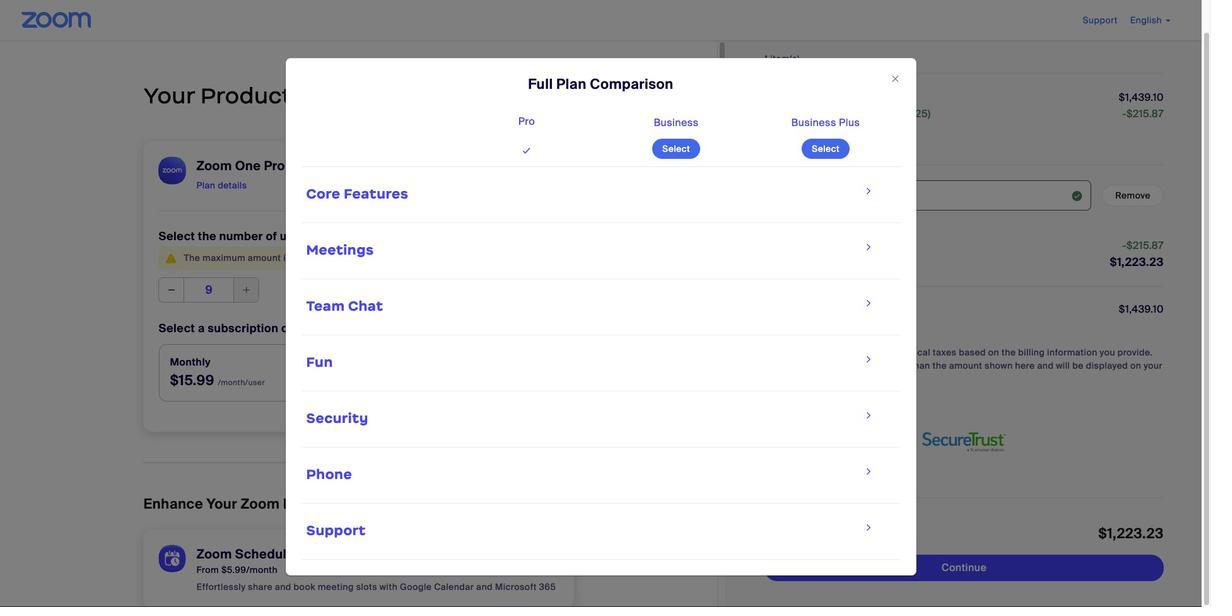 Task type: vqa. For each thing, say whether or not it's contained in the screenshot.
a
yes



Task type: describe. For each thing, give the bounding box(es) containing it.
zoom one pro
[[196, 158, 285, 174]]

security cell
[[301, 405, 901, 435]]

support inside cell
[[306, 523, 366, 540]]

0 vertical spatial to
[[848, 215, 856, 225]]

full plan comparison dialog
[[286, 58, 917, 576]]

amount inside the maximum amount is 9 users. explore other plans
[[248, 252, 281, 264]]

maximum
[[203, 252, 246, 264]]

core
[[306, 186, 341, 203]]

provide.
[[1118, 347, 1153, 358]]

add
[[531, 551, 548, 562]]

share
[[248, 582, 273, 593]]

effortlessly share and book meeting slots with google calendar and microsoft 365
[[196, 582, 556, 593]]

you
[[1100, 347, 1116, 358]]

1
[[765, 53, 768, 64]]

enhance your zoom experience
[[143, 496, 361, 514]]

is
[[283, 252, 291, 264]]

discount for discount  (expires on mar 8, 2025)
[[765, 107, 809, 121]]

plans
[[393, 253, 417, 265]]

0 horizontal spatial and
[[275, 582, 291, 593]]

9 user(s) annual subscription
[[765, 123, 853, 148]]

here
[[1015, 360, 1035, 372]]

coupon code text field
[[765, 180, 1092, 211]]

your products
[[143, 82, 305, 110]]

2025)
[[902, 107, 931, 121]]

365
[[539, 582, 556, 593]]

the maximum amount is 9 users. explore other plans
[[184, 252, 417, 265]]

a
[[198, 321, 205, 337]]

zoom one image
[[159, 156, 186, 185]]

business for business
[[654, 116, 699, 130]]

explore other plans button
[[331, 253, 417, 265]]

alert containing the maximum amount is 9 users.
[[159, 247, 559, 270]]

0 vertical spatial may
[[830, 347, 848, 358]]

zoom scheduler icon image
[[159, 545, 186, 573]]

team
[[306, 298, 345, 315]]

0 vertical spatial support
[[1083, 15, 1118, 26]]

applies
[[818, 215, 846, 225]]

english link
[[1131, 15, 1171, 26]]

meetings
[[306, 242, 374, 259]]

security
[[306, 410, 368, 427]]

displayed
[[1086, 360, 1128, 372]]

than
[[911, 360, 931, 372]]

chat
[[348, 298, 383, 315]]

right image for fun
[[864, 354, 874, 366]]

calendar
[[434, 582, 474, 593]]

book
[[294, 582, 315, 593]]

subscription inside 9 user(s) annual subscription
[[797, 137, 853, 148]]

discount for discount only applies to eligible items.
[[765, 215, 799, 225]]

checkout
[[524, 90, 574, 102]]

9 inside the maximum amount is 9 users. explore other plans
[[293, 252, 299, 264]]

remove button
[[1103, 185, 1164, 206]]

1 vertical spatial may
[[837, 360, 856, 372]]

slots
[[356, 582, 377, 593]]

users
[[280, 229, 311, 244]]

(expires
[[812, 107, 851, 121]]

item(s)
[[771, 53, 800, 64]]

subject
[[864, 347, 896, 358]]

comparison
[[590, 75, 674, 94]]

full
[[528, 75, 553, 94]]

checkout link
[[524, 90, 574, 102]]

google
[[400, 582, 432, 593]]

right image for team chat
[[864, 297, 874, 310]]

pro inside full plan comparison "dialog"
[[519, 115, 535, 128]]

the inside the your purchase may be subject to local taxes based on the billing information you provide. the final charge may be different than the amount shown here and will be displayed on your invoice.
[[765, 360, 781, 372]]

be left subject
[[850, 347, 861, 358]]

invoice.
[[765, 374, 798, 385]]

remove
[[1116, 190, 1151, 201]]

cycle
[[281, 321, 311, 337]]

products
[[200, 82, 305, 110]]

right image for security
[[864, 410, 874, 422]]

9 inside 9 user(s) annual subscription
[[765, 123, 770, 134]]

1 vertical spatial $1,223.23
[[1099, 525, 1164, 543]]

based
[[959, 347, 986, 358]]

0 vertical spatial $215.87
[[1127, 107, 1164, 121]]

1 $1,439.10 from the top
[[1119, 91, 1164, 104]]

2 vertical spatial the
[[933, 360, 947, 372]]

phone
[[306, 467, 352, 484]]

team chat
[[306, 298, 383, 315]]

zoom one pro Select the number of users field
[[159, 278, 260, 303]]

select button for business plus
[[802, 139, 850, 159]]

1 vertical spatial zoom
[[241, 496, 280, 514]]

2 vertical spatial your
[[207, 496, 237, 514]]

support cell
[[301, 517, 901, 547]]

0 horizontal spatial subscription
[[208, 321, 279, 337]]

shown
[[985, 360, 1013, 372]]

plan inside "dialog"
[[557, 75, 587, 94]]

select a subscription cycle
[[159, 321, 311, 337]]

explore
[[331, 253, 365, 265]]

continue
[[942, 562, 987, 575]]

2 $1,439.10 from the top
[[1119, 303, 1164, 316]]

select button for business
[[652, 139, 700, 159]]

annual
[[765, 137, 795, 148]]

mar
[[869, 107, 888, 121]]

core features
[[306, 186, 409, 203]]

1 item(s)
[[765, 53, 800, 64]]

taxes
[[933, 347, 957, 358]]

billed
[[792, 303, 821, 316]]

different
[[871, 360, 909, 372]]

annually
[[823, 303, 867, 316]]

your
[[1144, 360, 1163, 372]]

phone cell
[[301, 461, 901, 491]]



Task type: locate. For each thing, give the bounding box(es) containing it.
1 discount from the top
[[765, 107, 809, 121]]

on up shown
[[989, 347, 1000, 358]]

will
[[1056, 360, 1070, 372]]

1 vertical spatial your
[[765, 347, 784, 358]]

1 vertical spatial the
[[765, 360, 781, 372]]

1 horizontal spatial to
[[899, 347, 907, 358]]

experience
[[283, 496, 361, 514]]

the inside application
[[198, 229, 216, 244]]

to inside the your purchase may be subject to local taxes based on the billing information you provide. the final charge may be different than the amount shown here and will be displayed on your invoice.
[[899, 347, 907, 358]]

pro selected image
[[521, 138, 533, 161]]

2 horizontal spatial your
[[765, 347, 784, 358]]

amount down of
[[248, 252, 281, 264]]

2 vertical spatial zoom
[[196, 547, 232, 563]]

$1,223.23
[[1110, 255, 1164, 270], [1099, 525, 1164, 543]]

from
[[196, 565, 219, 576]]

full plan comparison
[[528, 75, 674, 94]]

total
[[765, 303, 789, 316]]

0 horizontal spatial pro
[[264, 158, 285, 174]]

team chat cell
[[301, 292, 901, 323]]

be
[[850, 347, 861, 358], [858, 360, 869, 372], [1073, 360, 1084, 372]]

on
[[854, 107, 866, 121], [989, 347, 1000, 358], [1131, 360, 1142, 372]]

plan left details
[[196, 180, 215, 191]]

1 vertical spatial plan
[[196, 180, 215, 191]]

amount down based on the bottom right of the page
[[950, 360, 983, 372]]

0 vertical spatial $1,223.23
[[1110, 255, 1164, 270]]

zoom scheduler
[[196, 547, 299, 563]]

may up charge
[[830, 347, 848, 358]]

0 horizontal spatial business
[[654, 116, 699, 130]]

plan details button
[[196, 175, 247, 196]]

5 right image from the top
[[864, 410, 874, 422]]

discount only applies to eligible items.
[[765, 215, 911, 225]]

0 horizontal spatial to
[[848, 215, 856, 225]]

to left "local"
[[899, 347, 907, 358]]

pro left success "icon"
[[264, 158, 285, 174]]

new image
[[303, 549, 331, 562]]

final
[[783, 360, 802, 372]]

zoom up plan details on the left of page
[[196, 158, 232, 174]]

$215.87
[[1127, 107, 1164, 121], [1127, 239, 1164, 252]]

2 business from the left
[[792, 116, 837, 130]]

zoom
[[196, 158, 232, 174], [241, 496, 280, 514], [196, 547, 232, 563]]

success image
[[293, 158, 303, 174]]

subscription down business plus
[[797, 137, 853, 148]]

microsoft
[[495, 582, 537, 593]]

right image inside support cell
[[864, 522, 874, 535]]

0 vertical spatial subscription
[[797, 137, 853, 148]]

0 vertical spatial the
[[184, 252, 200, 264]]

1 vertical spatial the
[[1002, 347, 1016, 358]]

support link
[[1083, 15, 1118, 26]]

billing
[[1019, 347, 1045, 358]]

on down provide.
[[1131, 360, 1142, 372]]

with
[[380, 582, 398, 593]]

select the number of users application
[[159, 229, 326, 246]]

1 horizontal spatial your
[[207, 496, 237, 514]]

information
[[1048, 347, 1098, 358]]

the down taxes
[[933, 360, 947, 372]]

1 horizontal spatial and
[[476, 582, 493, 593]]

discount left only
[[765, 215, 799, 225]]

1 horizontal spatial subscription
[[797, 137, 853, 148]]

from $5.99/month
[[196, 565, 278, 576]]

application
[[301, 105, 910, 570]]

1 vertical spatial $215.87
[[1127, 239, 1164, 252]]

1 vertical spatial pro
[[264, 158, 285, 174]]

and inside the your purchase may be subject to local taxes based on the billing information you provide. the final charge may be different than the amount shown here and will be displayed on your invoice.
[[1038, 360, 1054, 372]]

9 up annual
[[765, 123, 770, 134]]

zoom one pro select the number of users 9 decrease image
[[166, 281, 177, 299]]

right image down right icon
[[864, 522, 874, 535]]

effortlessly
[[196, 582, 246, 593]]

1 right image from the top
[[864, 185, 874, 198]]

1 horizontal spatial 9
[[765, 123, 770, 134]]

alert
[[159, 247, 559, 270]]

and right calendar
[[476, 582, 493, 593]]

may right charge
[[837, 360, 856, 372]]

other
[[367, 253, 390, 265]]

close image
[[891, 74, 901, 84]]

right image inside fun cell
[[864, 354, 874, 366]]

0 horizontal spatial select button
[[652, 139, 700, 159]]

1 vertical spatial $1,439.10
[[1119, 303, 1164, 316]]

application inside full plan comparison "dialog"
[[301, 105, 910, 570]]

right image inside core features cell
[[864, 185, 874, 198]]

the inside the maximum amount is 9 users. explore other plans
[[184, 252, 200, 264]]

1 horizontal spatial the
[[765, 360, 781, 372]]

1 select button from the left
[[652, 139, 700, 159]]

the up maximum at the top of the page
[[198, 229, 216, 244]]

select the number of users
[[159, 229, 314, 244]]

zoom logo image
[[21, 12, 91, 28]]

core features cell
[[301, 180, 901, 210]]

add button
[[520, 545, 559, 567]]

be down information
[[1073, 360, 1084, 372]]

application containing core features
[[301, 105, 910, 570]]

the left maximum at the top of the page
[[184, 252, 200, 264]]

total billed annually
[[765, 303, 867, 316]]

1 horizontal spatial business
[[792, 116, 837, 130]]

charge
[[805, 360, 835, 372]]

1 vertical spatial amount
[[950, 360, 983, 372]]

business plus
[[792, 116, 860, 130]]

zoom one pro select the number of users 9 increase image
[[241, 281, 252, 299]]

discount up user(s) at right
[[765, 107, 809, 121]]

fun
[[306, 354, 333, 371]]

the
[[198, 229, 216, 244], [1002, 347, 1016, 358], [933, 360, 947, 372]]

2 vertical spatial on
[[1131, 360, 1142, 372]]

english
[[1131, 15, 1162, 26]]

1 vertical spatial 9
[[293, 252, 299, 264]]

fun cell
[[301, 349, 901, 379]]

to right the applies
[[848, 215, 856, 225]]

2 right image from the top
[[864, 241, 874, 254]]

meetings cell
[[301, 236, 901, 267]]

0 vertical spatial 9
[[765, 123, 770, 134]]

be down subject
[[858, 360, 869, 372]]

1 vertical spatial on
[[989, 347, 1000, 358]]

0 vertical spatial the
[[198, 229, 216, 244]]

0 vertical spatial discount
[[765, 107, 809, 121]]

4 right image from the top
[[864, 354, 874, 366]]

2 horizontal spatial the
[[1002, 347, 1016, 358]]

pro up the 'pro selected' image on the top left of the page
[[519, 115, 535, 128]]

features
[[344, 186, 409, 203]]

0 vertical spatial pro
[[519, 115, 535, 128]]

items.
[[887, 215, 911, 225]]

discount  (expires on mar 8, 2025)
[[765, 107, 931, 121]]

0 horizontal spatial amount
[[248, 252, 281, 264]]

zoom up from
[[196, 547, 232, 563]]

right image inside team chat cell
[[864, 297, 874, 310]]

pro
[[519, 115, 535, 128], [264, 158, 285, 174]]

8,
[[891, 107, 900, 121]]

enhance
[[143, 496, 203, 514]]

right image up the 'eligible'
[[864, 185, 874, 198]]

2 horizontal spatial and
[[1038, 360, 1054, 372]]

purchase
[[787, 347, 827, 358]]

2 discount from the top
[[765, 215, 799, 225]]

1 vertical spatial to
[[899, 347, 907, 358]]

right image right charge
[[864, 354, 874, 366]]

of
[[266, 229, 277, 244]]

subscription down zoom one pro select the number of users 9 increase icon
[[208, 321, 279, 337]]

right image for meetings
[[864, 241, 874, 254]]

continue button
[[765, 555, 1164, 582]]

scheduler
[[235, 547, 299, 563]]

your for your products
[[143, 82, 195, 110]]

local
[[910, 347, 931, 358]]

users.
[[301, 252, 328, 264]]

one
[[235, 158, 261, 174]]

plan right full
[[557, 75, 587, 94]]

right image inside the meetings cell
[[864, 241, 874, 254]]

3 right image from the top
[[864, 297, 874, 310]]

plus
[[839, 116, 860, 130]]

your for your purchase may be subject to local taxes based on the billing information you provide. the final charge may be different than the amount shown here and will be displayed on your invoice.
[[765, 347, 784, 358]]

1 horizontal spatial pro
[[519, 115, 535, 128]]

right image down different
[[864, 410, 874, 422]]

0 horizontal spatial the
[[184, 252, 200, 264]]

right image inside security cell
[[864, 410, 874, 422]]

your inside the your purchase may be subject to local taxes based on the billing information you provide. the final charge may be different than the amount shown here and will be displayed on your invoice.
[[765, 347, 784, 358]]

discount
[[765, 107, 809, 121], [765, 215, 799, 225]]

2 horizontal spatial on
[[1131, 360, 1142, 372]]

1 business from the left
[[654, 116, 699, 130]]

zoom for scheduler
[[196, 547, 232, 563]]

2 select button from the left
[[802, 139, 850, 159]]

subscription
[[797, 137, 853, 148], [208, 321, 279, 337]]

and left will
[[1038, 360, 1054, 372]]

your
[[143, 82, 195, 110], [765, 347, 784, 358], [207, 496, 237, 514]]

1 horizontal spatial plan
[[557, 75, 587, 94]]

0 vertical spatial your
[[143, 82, 195, 110]]

and
[[1038, 360, 1054, 372], [275, 582, 291, 593], [476, 582, 493, 593]]

plan
[[557, 75, 587, 94], [196, 180, 215, 191]]

1 horizontal spatial select button
[[802, 139, 850, 159]]

1 vertical spatial support
[[306, 523, 366, 540]]

number
[[219, 229, 263, 244]]

0 horizontal spatial the
[[198, 229, 216, 244]]

only
[[801, 215, 816, 225]]

zoom one billing cycle option group
[[159, 344, 559, 403]]

0 horizontal spatial 9
[[293, 252, 299, 264]]

right image for core features
[[864, 185, 874, 198]]

right image for support
[[864, 522, 874, 535]]

right image
[[864, 466, 874, 479]]

zoom one pro plan image
[[544, 158, 553, 176]]

amount inside the your purchase may be subject to local taxes based on the billing information you provide. the final charge may be different than the amount shown here and will be displayed on your invoice.
[[950, 360, 983, 372]]

the up shown
[[1002, 347, 1016, 358]]

details
[[218, 180, 247, 191]]

0 horizontal spatial your
[[143, 82, 195, 110]]

1 horizontal spatial the
[[933, 360, 947, 372]]

zoom for one
[[196, 158, 232, 174]]

support left english
[[1083, 15, 1118, 26]]

zoom up scheduler
[[241, 496, 280, 514]]

select
[[663, 144, 690, 155], [812, 144, 840, 155], [159, 229, 195, 244], [159, 321, 195, 337]]

on left 'mar'
[[854, 107, 866, 121]]

0 vertical spatial plan
[[557, 75, 587, 94]]

and left book
[[275, 582, 291, 593]]

6 right image from the top
[[864, 522, 874, 535]]

0 vertical spatial $1,439.10
[[1119, 91, 1164, 104]]

1 vertical spatial discount
[[765, 215, 799, 225]]

$5.99/month
[[221, 565, 278, 576]]

$1,439.10
[[1119, 91, 1164, 104], [1119, 303, 1164, 316]]

support
[[1083, 15, 1118, 26], [306, 523, 366, 540]]

0 horizontal spatial on
[[854, 107, 866, 121]]

right image down the 'eligible'
[[864, 241, 874, 254]]

0 vertical spatial zoom
[[196, 158, 232, 174]]

right image up subject
[[864, 297, 874, 310]]

business
[[654, 116, 699, 130], [792, 116, 837, 130]]

meeting
[[318, 582, 354, 593]]

secure trust image
[[914, 424, 1015, 460]]

plan details
[[196, 180, 247, 191]]

eligible
[[858, 215, 885, 225]]

0 vertical spatial amount
[[248, 252, 281, 264]]

9 right is
[[293, 252, 299, 264]]

right image
[[864, 185, 874, 198], [864, 241, 874, 254], [864, 297, 874, 310], [864, 354, 874, 366], [864, 410, 874, 422], [864, 522, 874, 535]]

0 vertical spatial on
[[854, 107, 866, 121]]

may
[[830, 347, 848, 358], [837, 360, 856, 372]]

amount
[[248, 252, 281, 264], [950, 360, 983, 372]]

1 horizontal spatial on
[[989, 347, 1000, 358]]

user(s)
[[773, 123, 803, 134]]

1 horizontal spatial support
[[1083, 15, 1118, 26]]

1 vertical spatial subscription
[[208, 321, 279, 337]]

0 horizontal spatial plan
[[196, 180, 215, 191]]

support down 'experience'
[[306, 523, 366, 540]]

1 horizontal spatial amount
[[950, 360, 983, 372]]

to
[[848, 215, 856, 225], [899, 347, 907, 358]]

the up the "invoice."
[[765, 360, 781, 372]]

business for business plus
[[792, 116, 837, 130]]

0 horizontal spatial support
[[306, 523, 366, 540]]

plan inside button
[[196, 180, 215, 191]]

your purchase may be subject to local taxes based on the billing information you provide. the final charge may be different than the amount shown here and will be displayed on your invoice.
[[765, 347, 1163, 385]]



